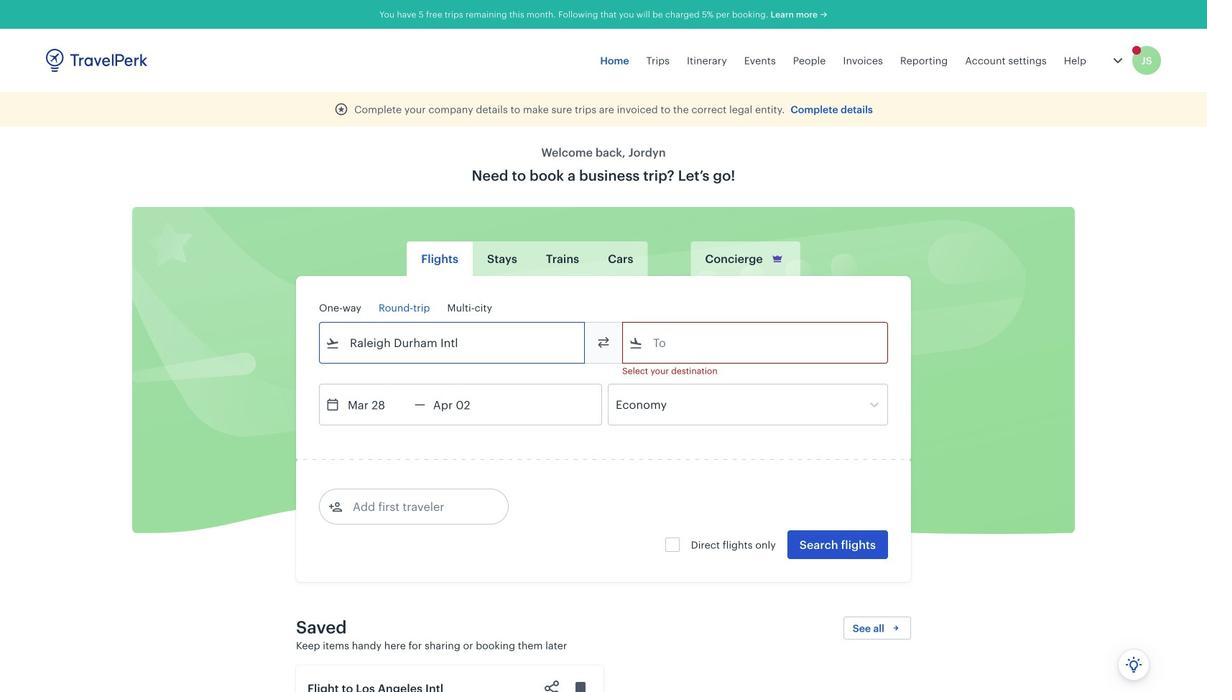 Task type: locate. For each thing, give the bounding box(es) containing it.
To search field
[[643, 331, 869, 354]]

From search field
[[340, 331, 566, 354]]

Return text field
[[425, 384, 500, 425]]



Task type: describe. For each thing, give the bounding box(es) containing it.
Add first traveler search field
[[343, 495, 492, 518]]

Depart text field
[[340, 384, 415, 425]]



